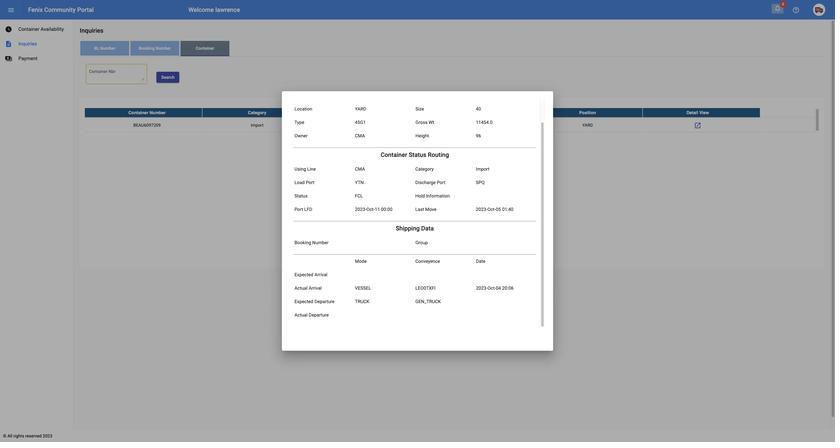 Task type: describe. For each thing, give the bounding box(es) containing it.
last
[[416, 207, 425, 212]]

type column header
[[423, 108, 533, 117]]

gen_truck
[[416, 299, 441, 305]]

spq
[[476, 180, 485, 186]]

help_outline
[[793, 7, 800, 14]]

open_in_new row
[[85, 118, 816, 133]]

2023
[[43, 434, 52, 439]]

bl
[[94, 46, 99, 51]]

00:00
[[381, 207, 393, 212]]

detail
[[687, 110, 699, 115]]

bl number tab panel
[[80, 57, 825, 269]]

owner
[[295, 133, 308, 139]]

portal
[[77, 6, 94, 13]]

port lfd
[[295, 207, 313, 212]]

shipping
[[396, 225, 420, 232]]

container availability
[[18, 26, 64, 32]]

open_in_new grid
[[85, 108, 820, 133]]

line op column header
[[313, 108, 423, 117]]

position column header
[[533, 108, 643, 117]]

01:40
[[503, 207, 514, 212]]

op
[[370, 110, 376, 115]]

container status routing
[[381, 151, 449, 159]]

all
[[7, 434, 12, 439]]

no color image for container availability
[[5, 26, 12, 33]]

2023-oct-04 20:06
[[476, 286, 514, 291]]

navigation containing watch_later
[[0, 20, 73, 66]]

container number column header
[[85, 108, 202, 117]]

view
[[700, 110, 710, 115]]

welcome
[[189, 6, 214, 13]]

0 vertical spatial inquiries
[[80, 27, 104, 34]]

no color image inside menu button
[[7, 7, 15, 14]]

lawrence
[[216, 6, 240, 13]]

no color image inside notifications_none 'popup button'
[[775, 5, 782, 12]]

menu button
[[5, 4, 17, 16]]

line op
[[360, 110, 376, 115]]

inquiries inside navigation
[[18, 41, 37, 47]]

expected arrival
[[295, 272, 328, 278]]

vessel
[[355, 286, 371, 291]]

height
[[416, 133, 429, 139]]

no color image for open_in_new "button"
[[695, 122, 702, 129]]

shipping data
[[396, 225, 434, 232]]

category inside column header
[[248, 110, 267, 115]]

beau6097209
[[133, 123, 161, 128]]

0 vertical spatial yard
[[355, 106, 367, 112]]

category column header
[[202, 108, 313, 117]]

11454.0
[[476, 120, 493, 125]]

0 horizontal spatial 45g1
[[355, 120, 366, 125]]

port for load port
[[306, 180, 315, 186]]

port for discharge port
[[437, 180, 446, 186]]

1 vertical spatial booking
[[295, 240, 311, 246]]

number for group
[[313, 240, 329, 246]]

yard inside open_in_new "row"
[[583, 123, 593, 128]]

availability
[[41, 26, 64, 32]]

actual arrival
[[295, 286, 322, 291]]

location
[[295, 106, 313, 112]]

cma for category
[[355, 167, 365, 172]]

truck
[[355, 299, 370, 305]]

1 horizontal spatial import
[[476, 167, 490, 172]]

conveyence
[[416, 259, 440, 264]]

menu
[[7, 7, 15, 14]]

no color image for help_outline popup button
[[793, 7, 800, 14]]

welcome lawrence
[[189, 6, 240, 13]]

actual departure
[[295, 313, 329, 318]]

expected for expected departure
[[295, 299, 314, 305]]

search button
[[157, 72, 180, 83]]

oct- for 04
[[488, 286, 496, 291]]

bl number
[[94, 46, 116, 51]]

hold
[[416, 194, 425, 199]]

1 horizontal spatial category
[[416, 167, 434, 172]]

1 vertical spatial status
[[295, 194, 308, 199]]

arrival for actual arrival
[[309, 286, 322, 291]]

open_in_new
[[695, 122, 702, 129]]

0 horizontal spatial port
[[295, 207, 303, 212]]

fenix community portal
[[28, 6, 94, 13]]

container for container
[[196, 46, 214, 51]]

2023- for 2023-oct-05 01:40
[[476, 207, 488, 212]]

2023-oct-05 01:40
[[476, 207, 514, 212]]

move
[[426, 207, 437, 212]]

0 horizontal spatial booking number
[[139, 46, 171, 51]]

cma inside open_in_new "row"
[[363, 123, 372, 128]]

expected departure
[[295, 299, 335, 305]]

rights
[[13, 434, 24, 439]]

booking number tab panel
[[80, 57, 825, 269]]

gross
[[416, 120, 428, 125]]

arrival for expected arrival
[[315, 272, 328, 278]]

40
[[476, 106, 481, 112]]

last move
[[416, 207, 437, 212]]

gross wt
[[416, 120, 435, 125]]

11
[[375, 207, 380, 212]]

notifications_none button
[[772, 4, 784, 14]]

help_outline button
[[791, 4, 803, 16]]

cma for height
[[355, 133, 365, 139]]

wt
[[429, 120, 435, 125]]

open_in_new button
[[692, 119, 705, 131]]



Task type: vqa. For each thing, say whether or not it's contained in the screenshot.
the Reset Filter button
no



Task type: locate. For each thing, give the bounding box(es) containing it.
container
[[18, 26, 39, 32], [196, 46, 214, 51], [128, 110, 148, 115], [381, 151, 408, 159]]

leo0txfi
[[416, 286, 436, 291]]

inquiries
[[80, 27, 104, 34], [18, 41, 37, 47]]

booking number
[[139, 46, 171, 51], [295, 240, 329, 246]]

number inside column header
[[150, 110, 166, 115]]

inquiries up the payment
[[18, 41, 37, 47]]

no color image right notifications_none 'popup button'
[[793, 7, 800, 14]]

1 vertical spatial cma
[[355, 133, 365, 139]]

no color image containing menu
[[7, 7, 15, 14]]

no color image containing payments
[[5, 55, 12, 62]]

no color image
[[775, 5, 782, 12], [7, 7, 15, 14], [5, 26, 12, 33], [5, 40, 12, 48], [5, 55, 12, 62]]

actual down 'expected arrival'
[[295, 286, 308, 291]]

0 horizontal spatial status
[[295, 194, 308, 199]]

2023- for 2023-oct-04 20:06
[[476, 286, 488, 291]]

0 vertical spatial category
[[248, 110, 267, 115]]

no color image up description
[[5, 26, 12, 33]]

container for container status routing
[[381, 151, 408, 159]]

04
[[496, 286, 501, 291]]

96
[[476, 133, 481, 139]]

number
[[100, 46, 116, 51], [156, 46, 171, 51], [150, 110, 166, 115], [313, 240, 329, 246]]

1 horizontal spatial inquiries
[[80, 27, 104, 34]]

2 actual from the top
[[295, 313, 308, 318]]

number for booking number
[[100, 46, 116, 51]]

oct- left 01:40
[[488, 207, 496, 212]]

0 vertical spatial expected
[[295, 272, 314, 278]]

search
[[161, 75, 175, 80]]

expected for expected arrival
[[295, 272, 314, 278]]

position
[[580, 110, 597, 115]]

yard down position column header
[[583, 123, 593, 128]]

0 vertical spatial departure
[[315, 299, 335, 305]]

expected down actual arrival
[[295, 299, 314, 305]]

oct- for 05
[[488, 207, 496, 212]]

using line
[[295, 167, 316, 172]]

no color image containing notifications_none
[[775, 5, 782, 12]]

row containing container number
[[85, 108, 816, 118]]

1 vertical spatial type
[[295, 120, 305, 125]]

no color image for payment
[[5, 55, 12, 62]]

0 vertical spatial booking
[[139, 46, 155, 51]]

fenix
[[28, 6, 43, 13]]

no color image down detail view
[[695, 122, 702, 129]]

watch_later
[[5, 26, 12, 33]]

None text field
[[89, 70, 144, 81]]

information
[[426, 194, 450, 199]]

2 expected from the top
[[295, 299, 314, 305]]

import inside open_in_new "row"
[[251, 123, 264, 128]]

container for container number
[[128, 110, 148, 115]]

status down load
[[295, 194, 308, 199]]

mode
[[355, 259, 367, 264]]

data
[[422, 225, 434, 232]]

actual for actual arrival
[[295, 286, 308, 291]]

departure for actual departure
[[309, 313, 329, 318]]

1 horizontal spatial status
[[409, 151, 427, 159]]

20:06
[[503, 286, 514, 291]]

departure for expected departure
[[315, 299, 335, 305]]

2023-
[[355, 207, 367, 212], [476, 207, 488, 212], [476, 286, 488, 291]]

load
[[295, 180, 305, 186]]

type up owner
[[295, 120, 305, 125]]

1 expected from the top
[[295, 272, 314, 278]]

0 vertical spatial actual
[[295, 286, 308, 291]]

port up information
[[437, 180, 446, 186]]

1 vertical spatial import
[[476, 167, 490, 172]]

discharge
[[416, 180, 436, 186]]

port left lfd
[[295, 207, 303, 212]]

1 horizontal spatial booking
[[295, 240, 311, 246]]

1 vertical spatial actual
[[295, 313, 308, 318]]

45g1 down line op
[[355, 120, 366, 125]]

port
[[306, 180, 315, 186], [437, 180, 446, 186], [295, 207, 303, 212]]

oct- for 11
[[367, 207, 375, 212]]

row
[[85, 108, 816, 118]]

yard left the op on the top
[[355, 106, 367, 112]]

1 vertical spatial booking number
[[295, 240, 329, 246]]

0 horizontal spatial import
[[251, 123, 264, 128]]

container number
[[128, 110, 166, 115]]

05
[[496, 207, 501, 212]]

0 horizontal spatial inquiries
[[18, 41, 37, 47]]

container inside container number column header
[[128, 110, 148, 115]]

oct-
[[367, 207, 375, 212], [488, 207, 496, 212], [488, 286, 496, 291]]

ytn
[[355, 180, 364, 186]]

no color image down watch_later
[[5, 40, 12, 48]]

1 vertical spatial expected
[[295, 299, 314, 305]]

actual down expected departure
[[295, 313, 308, 318]]

expected up actual arrival
[[295, 272, 314, 278]]

1 actual from the top
[[295, 286, 308, 291]]

departure
[[315, 299, 335, 305], [309, 313, 329, 318]]

description
[[5, 40, 12, 48]]

community
[[44, 6, 76, 13]]

arrival
[[315, 272, 328, 278], [309, 286, 322, 291]]

2023-oct-11 00:00
[[355, 207, 393, 212]]

no color image left help_outline popup button
[[775, 5, 782, 12]]

fcl
[[355, 194, 363, 199]]

1 horizontal spatial booking number
[[295, 240, 329, 246]]

no color image containing description
[[5, 40, 12, 48]]

line right using
[[307, 167, 316, 172]]

1 horizontal spatial line
[[360, 110, 368, 115]]

1 vertical spatial no color image
[[695, 122, 702, 129]]

arrival up expected departure
[[309, 286, 322, 291]]

date
[[476, 259, 486, 264]]

©
[[3, 434, 6, 439]]

no color image containing watch_later
[[5, 26, 12, 33]]

notifications_none
[[775, 5, 782, 12]]

line left the op on the top
[[360, 110, 368, 115]]

no color image up watch_later
[[7, 7, 15, 14]]

1 horizontal spatial port
[[306, 180, 315, 186]]

category
[[248, 110, 267, 115], [416, 167, 434, 172]]

cma
[[363, 123, 372, 128], [355, 133, 365, 139], [355, 167, 365, 172]]

type up 11454.0
[[473, 110, 483, 115]]

payments
[[5, 55, 12, 62]]

group
[[416, 240, 428, 246]]

expected
[[295, 272, 314, 278], [295, 299, 314, 305]]

departure down expected departure
[[309, 313, 329, 318]]

number for category
[[150, 110, 166, 115]]

1 vertical spatial line
[[307, 167, 316, 172]]

© all rights reserved 2023
[[3, 434, 52, 439]]

1 vertical spatial category
[[416, 167, 434, 172]]

reserved
[[25, 434, 42, 439]]

no color image down description
[[5, 55, 12, 62]]

45g1 up the 96
[[473, 123, 483, 128]]

2023- down fcl
[[355, 207, 367, 212]]

2023- left 04
[[476, 286, 488, 291]]

0 horizontal spatial booking
[[139, 46, 155, 51]]

routing
[[428, 151, 449, 159]]

1 horizontal spatial no color image
[[793, 7, 800, 14]]

1 vertical spatial yard
[[583, 123, 593, 128]]

45g1 inside open_in_new "row"
[[473, 123, 483, 128]]

2023- for 2023-oct-11 00:00
[[355, 207, 367, 212]]

no color image containing help_outline
[[793, 7, 800, 14]]

0 vertical spatial status
[[409, 151, 427, 159]]

navigation
[[0, 20, 73, 66]]

import
[[251, 123, 264, 128], [476, 167, 490, 172]]

2023- left 05
[[476, 207, 488, 212]]

0 vertical spatial arrival
[[315, 272, 328, 278]]

2 vertical spatial cma
[[355, 167, 365, 172]]

load port
[[295, 180, 315, 186]]

0 vertical spatial import
[[251, 123, 264, 128]]

hold information
[[416, 194, 450, 199]]

0 vertical spatial type
[[473, 110, 483, 115]]

port right load
[[306, 180, 315, 186]]

1 vertical spatial inquiries
[[18, 41, 37, 47]]

row inside 'open_in_new' grid
[[85, 108, 816, 118]]

line inside "column header"
[[360, 110, 368, 115]]

oct- left 20:06 at right
[[488, 286, 496, 291]]

1 vertical spatial departure
[[309, 313, 329, 318]]

detail view
[[687, 110, 710, 115]]

0 horizontal spatial yard
[[355, 106, 367, 112]]

0 vertical spatial no color image
[[793, 7, 800, 14]]

discharge port
[[416, 180, 446, 186]]

0 horizontal spatial category
[[248, 110, 267, 115]]

actual
[[295, 286, 308, 291], [295, 313, 308, 318]]

2 horizontal spatial port
[[437, 180, 446, 186]]

arrival up actual arrival
[[315, 272, 328, 278]]

no color image for inquiries
[[5, 40, 12, 48]]

1 vertical spatial arrival
[[309, 286, 322, 291]]

0 vertical spatial line
[[360, 110, 368, 115]]

using
[[295, 167, 306, 172]]

inquiries up bl
[[80, 27, 104, 34]]

import up spq
[[476, 167, 490, 172]]

0 vertical spatial cma
[[363, 123, 372, 128]]

size
[[416, 106, 424, 112]]

0 vertical spatial booking number
[[139, 46, 171, 51]]

oct- left the 00:00
[[367, 207, 375, 212]]

no color image
[[793, 7, 800, 14], [695, 122, 702, 129]]

0 horizontal spatial type
[[295, 120, 305, 125]]

payment
[[18, 56, 38, 61]]

line
[[360, 110, 368, 115], [307, 167, 316, 172]]

actual for actual departure
[[295, 313, 308, 318]]

detail view column header
[[643, 108, 761, 117]]

1 horizontal spatial type
[[473, 110, 483, 115]]

0 horizontal spatial no color image
[[695, 122, 702, 129]]

0 horizontal spatial line
[[307, 167, 316, 172]]

no color image inside help_outline popup button
[[793, 7, 800, 14]]

departure up actual departure
[[315, 299, 335, 305]]

1 horizontal spatial 45g1
[[473, 123, 483, 128]]

status
[[409, 151, 427, 159], [295, 194, 308, 199]]

status down "height"
[[409, 151, 427, 159]]

45g1
[[355, 120, 366, 125], [473, 123, 483, 128]]

no color image containing open_in_new
[[695, 122, 702, 129]]

no color image inside open_in_new "button"
[[695, 122, 702, 129]]

type inside type column header
[[473, 110, 483, 115]]

1 horizontal spatial yard
[[583, 123, 593, 128]]

lfd
[[305, 207, 313, 212]]

container for container availability
[[18, 26, 39, 32]]

import down category column header
[[251, 123, 264, 128]]



